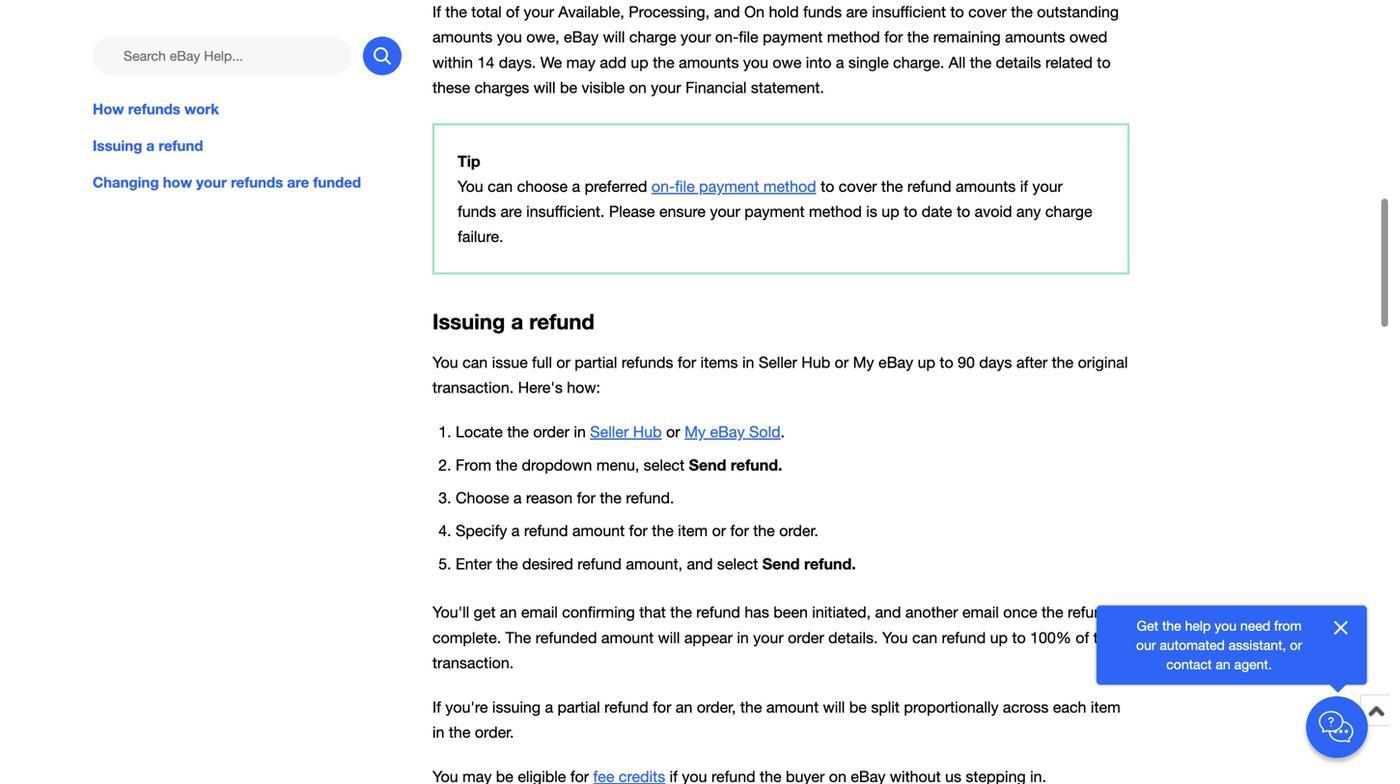 Task type: locate. For each thing, give the bounding box(es) containing it.
0 vertical spatial is
[[866, 203, 877, 221]]

refunded
[[536, 629, 597, 647]]

after
[[1017, 354, 1048, 372]]

0 vertical spatial order
[[533, 424, 570, 441]]

2 horizontal spatial and
[[875, 604, 901, 622]]

file inside tip you can choose a preferred on-file payment method
[[675, 178, 695, 196]]

0 horizontal spatial are
[[287, 174, 309, 191]]

1 horizontal spatial refund.
[[731, 456, 783, 475]]

get the help you need from our automated assistant, or contact an agent. tooltip
[[1128, 617, 1311, 675]]

issuing a refund up issue
[[433, 309, 595, 335]]

in inside you'll get an email confirming that the refund has been initiated, and another email once the refund is complete. the refunded amount will appear in your order details. you can refund up to 100% of the transaction.
[[737, 629, 749, 647]]

amounts
[[433, 28, 493, 46], [1005, 28, 1065, 46], [679, 53, 739, 71], [956, 178, 1016, 196]]

0 vertical spatial and
[[714, 3, 740, 21]]

2 if from the top
[[433, 699, 441, 717]]

0 horizontal spatial on-
[[652, 178, 675, 196]]

send
[[689, 456, 726, 475], [763, 555, 800, 574]]

1 horizontal spatial an
[[676, 699, 693, 717]]

each
[[1053, 699, 1087, 717]]

payment inside to cover the refund amounts if your funds are insufficient. please ensure your payment method is up to date to avoid any charge failure.
[[745, 203, 805, 221]]

transaction. down issue
[[433, 379, 514, 397]]

cover inside if the total of your available, processing, and on hold funds are insufficient to cover the outstanding amounts you owe, ebay will charge your on-file payment method for the remaining amounts owed within 14 days. we may add up the amounts you owe into a single charge. all the details related to these charges will be visible on your financial statement.
[[969, 3, 1007, 21]]

2 horizontal spatial you
[[1215, 618, 1237, 634]]

payment
[[763, 28, 823, 46], [699, 178, 759, 196], [745, 203, 805, 221]]

and right 'amount,'
[[687, 556, 713, 574]]

may
[[566, 53, 596, 71]]

0 vertical spatial item
[[678, 523, 708, 540]]

payment inside tip you can choose a preferred on-file payment method
[[699, 178, 759, 196]]

1 horizontal spatial file
[[739, 28, 759, 46]]

0 horizontal spatial order.
[[475, 724, 514, 742]]

refund up 'how'
[[159, 137, 203, 155]]

hub
[[802, 354, 831, 372], [633, 424, 662, 441]]

payment up owe on the top
[[763, 28, 823, 46]]

a down how refunds work
[[146, 137, 155, 155]]

method inside to cover the refund amounts if your funds are insufficient. please ensure your payment method is up to date to avoid any charge failure.
[[809, 203, 862, 221]]

2 horizontal spatial are
[[846, 3, 868, 21]]

2 transaction. from the top
[[433, 654, 514, 672]]

for down insufficient
[[884, 28, 903, 46]]

to left 90
[[940, 354, 954, 372]]

will down we
[[534, 79, 556, 96]]

2 vertical spatial payment
[[745, 203, 805, 221]]

will
[[603, 28, 625, 46], [534, 79, 556, 96], [658, 629, 680, 647], [823, 699, 845, 717]]

amounts inside to cover the refund amounts if your funds are insufficient. please ensure your payment method is up to date to avoid any charge failure.
[[956, 178, 1016, 196]]

0 vertical spatial cover
[[969, 3, 1007, 21]]

0 vertical spatial send
[[689, 456, 726, 475]]

if
[[433, 3, 441, 21], [433, 699, 441, 717]]

0 vertical spatial refund.
[[731, 456, 783, 475]]

amounts up avoid
[[956, 178, 1016, 196]]

1 horizontal spatial item
[[1091, 699, 1121, 717]]

1 horizontal spatial charge
[[1045, 203, 1093, 221]]

1 vertical spatial on-
[[652, 178, 675, 196]]

0 horizontal spatial charge
[[629, 28, 676, 46]]

2 vertical spatial and
[[875, 604, 901, 622]]

my inside you can issue full or partial refunds for items in seller hub or my ebay up to 90 days after the original transaction. here's how:
[[853, 354, 874, 372]]

once
[[1003, 604, 1037, 622]]

1 vertical spatial method
[[764, 178, 816, 196]]

get
[[1137, 618, 1159, 634]]

2 horizontal spatial ebay
[[879, 354, 914, 372]]

refund down reason
[[524, 523, 568, 540]]

be down may
[[560, 79, 577, 96]]

an inside you'll get an email confirming that the refund has been initiated, and another email once the refund is complete. the refunded amount will appear in your order details. you can refund up to 100% of the transaction.
[[500, 604, 517, 622]]

payment up the ensure
[[699, 178, 759, 196]]

an
[[500, 604, 517, 622], [1216, 657, 1231, 673], [676, 699, 693, 717]]

funds
[[803, 3, 842, 21], [458, 203, 496, 221]]

will inside you'll get an email confirming that the refund has been initiated, and another email once the refund is complete. the refunded amount will appear in your order details. you can refund up to 100% of the transaction.
[[658, 629, 680, 647]]

1 vertical spatial and
[[687, 556, 713, 574]]

1 vertical spatial item
[[1091, 699, 1121, 717]]

0 horizontal spatial of
[[506, 3, 520, 21]]

1 vertical spatial if
[[433, 699, 441, 717]]

on- up the ensure
[[652, 178, 675, 196]]

issuing up the changing
[[93, 137, 142, 155]]

refund inside if you're issuing a partial refund for an order, the amount will be split proportionally across each item in the order.
[[604, 699, 649, 717]]

1 vertical spatial be
[[849, 699, 867, 717]]

the inside you can issue full or partial refunds for items in seller hub or my ebay up to 90 days after the original transaction. here's how:
[[1052, 354, 1074, 372]]

send up been
[[763, 555, 800, 574]]

refunds inside you can issue full or partial refunds for items in seller hub or my ebay up to 90 days after the original transaction. here's how:
[[622, 354, 673, 372]]

0 horizontal spatial seller
[[590, 424, 629, 441]]

total
[[471, 3, 502, 21]]

1 horizontal spatial order
[[788, 629, 824, 647]]

1 vertical spatial funds
[[458, 203, 496, 221]]

you up the days.
[[497, 28, 522, 46]]

refund.
[[731, 456, 783, 475], [626, 490, 674, 508], [804, 555, 856, 574]]

1 vertical spatial send
[[763, 555, 800, 574]]

refund. up initiated,
[[804, 555, 856, 574]]

1 vertical spatial you
[[743, 53, 769, 71]]

select inside enter the desired refund amount, and select send refund.
[[717, 556, 758, 574]]

1 horizontal spatial be
[[849, 699, 867, 717]]

for inside if the total of your available, processing, and on hold funds are insufficient to cover the outstanding amounts you owe, ebay will charge your on-file payment method for the remaining amounts owed within 14 days. we may add up the amounts you owe into a single charge. all the details related to these charges will be visible on your financial statement.
[[884, 28, 903, 46]]

1 vertical spatial issuing
[[433, 309, 505, 335]]

2 vertical spatial can
[[912, 629, 938, 647]]

to right on-file payment method link
[[821, 178, 835, 196]]

1 horizontal spatial ebay
[[710, 424, 745, 441]]

a up insufficient.
[[572, 178, 580, 196]]

can left issue
[[463, 354, 488, 372]]

be inside if the total of your available, processing, and on hold funds are insufficient to cover the outstanding amounts you owe, ebay will charge your on-file payment method for the remaining amounts owed within 14 days. we may add up the amounts you owe into a single charge. all the details related to these charges will be visible on your financial statement.
[[560, 79, 577, 96]]

order. down issuing
[[475, 724, 514, 742]]

0 horizontal spatial ebay
[[564, 28, 599, 46]]

up left 90
[[918, 354, 936, 372]]

are inside to cover the refund amounts if your funds are insufficient. please ensure your payment method is up to date to avoid any charge failure.
[[501, 203, 522, 221]]

1 horizontal spatial and
[[714, 3, 740, 21]]

and inside if the total of your available, processing, and on hold funds are insufficient to cover the outstanding amounts you owe, ebay will charge your on-file payment method for the remaining amounts owed within 14 days. we may add up the amounts you owe into a single charge. all the details related to these charges will be visible on your financial statement.
[[714, 3, 740, 21]]

charge right any
[[1045, 203, 1093, 221]]

order. up been
[[779, 523, 819, 540]]

our
[[1136, 638, 1156, 654]]

0 vertical spatial ebay
[[564, 28, 599, 46]]

specify
[[456, 523, 507, 540]]

refund
[[159, 137, 203, 155], [907, 178, 952, 196], [529, 309, 595, 335], [524, 523, 568, 540], [578, 556, 622, 574], [696, 604, 740, 622], [1068, 604, 1112, 622], [942, 629, 986, 647], [604, 699, 649, 717]]

1 horizontal spatial select
[[717, 556, 758, 574]]

to inside you'll get an email confirming that the refund has been initiated, and another email once the refund is complete. the refunded amount will appear in your order details. you can refund up to 100% of the transaction.
[[1012, 629, 1026, 647]]

0 vertical spatial funds
[[803, 3, 842, 21]]

locate the order in seller hub or my ebay sold .
[[456, 424, 785, 441]]

amount
[[572, 523, 625, 540], [601, 629, 654, 647], [766, 699, 819, 717]]

0 vertical spatial you
[[458, 178, 483, 196]]

issuing up issue
[[433, 309, 505, 335]]

0 horizontal spatial select
[[644, 457, 685, 475]]

if for if you're issuing a partial refund for an order, the amount will be split proportionally across each item in the order.
[[433, 699, 441, 717]]

and inside enter the desired refund amount, and select send refund.
[[687, 556, 713, 574]]

100%
[[1030, 629, 1072, 647]]

send down 'my ebay sold' link on the bottom of the page
[[689, 456, 726, 475]]

1 horizontal spatial you
[[743, 53, 769, 71]]

0 horizontal spatial send
[[689, 456, 726, 475]]

transaction. down complete.
[[433, 654, 514, 672]]

refunds down the issuing a refund link
[[231, 174, 283, 191]]

will down that
[[658, 629, 680, 647]]

a inside tip you can choose a preferred on-file payment method
[[572, 178, 580, 196]]

2 vertical spatial method
[[809, 203, 862, 221]]

2 vertical spatial amount
[[766, 699, 819, 717]]

90
[[958, 354, 975, 372]]

refund down another
[[942, 629, 986, 647]]

if you're issuing a partial refund for an order, the amount will be split proportionally across each item in the order.
[[433, 699, 1121, 742]]

email left once
[[963, 604, 999, 622]]

my ebay sold link
[[685, 424, 781, 441]]

1 vertical spatial refunds
[[231, 174, 283, 191]]

0 horizontal spatial file
[[675, 178, 695, 196]]

method inside if the total of your available, processing, and on hold funds are insufficient to cover the outstanding amounts you owe, ebay will charge your on-file payment method for the remaining amounts owed within 14 days. we may add up the amounts you owe into a single charge. all the details related to these charges will be visible on your financial statement.
[[827, 28, 880, 46]]

for
[[884, 28, 903, 46], [678, 354, 696, 372], [577, 490, 596, 508], [730, 523, 749, 540], [653, 699, 671, 717]]

cover
[[969, 3, 1007, 21], [839, 178, 877, 196]]

order. inside if you're issuing a partial refund for an order, the amount will be split proportionally across each item in the order.
[[475, 724, 514, 742]]

1 horizontal spatial funds
[[803, 3, 842, 21]]

if left you're
[[433, 699, 441, 717]]

0 horizontal spatial email
[[521, 604, 558, 622]]

amount down that
[[601, 629, 654, 647]]

0 vertical spatial charge
[[629, 28, 676, 46]]

Search eBay Help... text field
[[93, 37, 351, 75]]

from
[[1274, 618, 1302, 634]]

up inside if the total of your available, processing, and on hold funds are insufficient to cover the outstanding amounts you owe, ebay will charge your on-file payment method for the remaining amounts owed within 14 days. we may add up the amounts you owe into a single charge. all the details related to these charges will be visible on your financial statement.
[[631, 53, 649, 71]]

please
[[609, 203, 655, 221]]

file down on
[[739, 28, 759, 46]]

if inside if you're issuing a partial refund for an order, the amount will be split proportionally across each item in the order.
[[433, 699, 441, 717]]

amounts up financial
[[679, 53, 739, 71]]

details
[[996, 53, 1041, 71]]

0 horizontal spatial an
[[500, 604, 517, 622]]

order up the dropdown
[[533, 424, 570, 441]]

you'll get an email confirming that the refund has been initiated, and another email once the refund is complete. the refunded amount will appear in your order details. you can refund up to 100% of the transaction.
[[433, 604, 1127, 672]]

1 vertical spatial hub
[[633, 424, 662, 441]]

the
[[445, 3, 467, 21], [1011, 3, 1033, 21], [907, 28, 929, 46], [653, 53, 675, 71], [970, 53, 992, 71], [881, 178, 903, 196], [1052, 354, 1074, 372], [507, 424, 529, 441], [496, 457, 518, 475], [600, 490, 622, 508], [753, 523, 775, 540], [496, 556, 518, 574], [670, 604, 692, 622], [1042, 604, 1064, 622], [1162, 618, 1181, 634], [1094, 629, 1115, 647], [740, 699, 762, 717], [449, 724, 471, 742]]

on
[[744, 3, 765, 21]]

1 if from the top
[[433, 3, 441, 21]]

on- up financial
[[715, 28, 739, 46]]

1 vertical spatial my
[[685, 424, 706, 441]]

email
[[521, 604, 558, 622], [963, 604, 999, 622]]

the inside get the help you need from our automated assistant, or contact an agent.
[[1162, 618, 1181, 634]]

can down another
[[912, 629, 938, 647]]

ebay left sold
[[710, 424, 745, 441]]

file up the ensure
[[675, 178, 695, 196]]

1 horizontal spatial is
[[1116, 604, 1127, 622]]

1 vertical spatial an
[[1216, 657, 1231, 673]]

0 horizontal spatial issuing
[[93, 137, 142, 155]]

1 transaction. from the top
[[433, 379, 514, 397]]

refund up date
[[907, 178, 952, 196]]

your up owe, at the left
[[524, 3, 554, 21]]

refunds
[[128, 100, 180, 118], [231, 174, 283, 191], [622, 354, 673, 372]]

are up failure. at the top
[[501, 203, 522, 221]]

specify a refund amount for the item or for the order.
[[456, 523, 819, 540]]

1 vertical spatial charge
[[1045, 203, 1093, 221]]

the inside enter the desired refund amount, and select send refund.
[[496, 556, 518, 574]]

1 vertical spatial issuing a refund
[[433, 309, 595, 335]]

on-file payment method link
[[652, 178, 816, 196]]

to down once
[[1012, 629, 1026, 647]]

complete.
[[433, 629, 501, 647]]

refund up 100%
[[1068, 604, 1112, 622]]

0 horizontal spatial is
[[866, 203, 877, 221]]

1 vertical spatial you
[[433, 354, 458, 372]]

available, processing,
[[558, 3, 710, 21]]

single
[[849, 53, 889, 71]]

on-
[[715, 28, 739, 46], [652, 178, 675, 196]]

for left items
[[678, 354, 696, 372]]

a right specify
[[511, 523, 520, 540]]

email up the
[[521, 604, 558, 622]]

amount inside if you're issuing a partial refund for an order, the amount will be split proportionally across each item in the order.
[[766, 699, 819, 717]]

seller hub link
[[590, 424, 662, 441]]

menu,
[[597, 457, 639, 475]]

issuing a refund
[[93, 137, 203, 155], [433, 309, 595, 335]]

0 horizontal spatial cover
[[839, 178, 877, 196]]

up inside to cover the refund amounts if your funds are insufficient. please ensure your payment method is up to date to avoid any charge failure.
[[882, 203, 900, 221]]

in
[[742, 354, 754, 372], [574, 424, 586, 441], [737, 629, 749, 647], [433, 724, 445, 742]]

1 vertical spatial can
[[463, 354, 488, 372]]

1 horizontal spatial seller
[[759, 354, 797, 372]]

owe
[[773, 53, 802, 71]]

your
[[524, 3, 554, 21], [681, 28, 711, 46], [651, 79, 681, 96], [196, 174, 227, 191], [1033, 178, 1063, 196], [710, 203, 740, 221], [753, 629, 784, 647]]

charges
[[475, 79, 529, 96]]

can left choose
[[488, 178, 513, 196]]

select
[[644, 457, 685, 475], [717, 556, 758, 574]]

seller up menu,
[[590, 424, 629, 441]]

amount down choose a reason for the refund. on the left
[[572, 523, 625, 540]]

an left order,
[[676, 699, 693, 717]]

you down tip
[[458, 178, 483, 196]]

1 horizontal spatial issuing a refund
[[433, 309, 595, 335]]

up left date
[[882, 203, 900, 221]]

0 vertical spatial transaction.
[[433, 379, 514, 397]]

is
[[866, 203, 877, 221], [1116, 604, 1127, 622]]

order down been
[[788, 629, 824, 647]]

0 vertical spatial seller
[[759, 354, 797, 372]]

an inside if you're issuing a partial refund for an order, the amount will be split proportionally across each item in the order.
[[676, 699, 693, 717]]

refund inside to cover the refund amounts if your funds are insufficient. please ensure your payment method is up to date to avoid any charge failure.
[[907, 178, 952, 196]]

you
[[458, 178, 483, 196], [433, 354, 458, 372], [882, 629, 908, 647]]

be left split
[[849, 699, 867, 717]]

you
[[497, 28, 522, 46], [743, 53, 769, 71], [1215, 618, 1237, 634]]

up up on
[[631, 53, 649, 71]]

select right menu,
[[644, 457, 685, 475]]

financial
[[686, 79, 747, 96]]

ensure
[[659, 203, 706, 221]]

can inside you'll get an email confirming that the refund has been initiated, and another email once the refund is complete. the refunded amount will appear in your order details. you can refund up to 100% of the transaction.
[[912, 629, 938, 647]]

1 vertical spatial amount
[[601, 629, 654, 647]]

2 vertical spatial are
[[501, 203, 522, 221]]

0 vertical spatial file
[[739, 28, 759, 46]]

and left on
[[714, 3, 740, 21]]

your up financial
[[681, 28, 711, 46]]

1 horizontal spatial email
[[963, 604, 999, 622]]

1 vertical spatial order.
[[475, 724, 514, 742]]

item inside if you're issuing a partial refund for an order, the amount will be split proportionally across each item in the order.
[[1091, 699, 1121, 717]]

0 horizontal spatial you
[[497, 28, 522, 46]]

of right 100%
[[1076, 629, 1089, 647]]

0 vertical spatial refunds
[[128, 100, 180, 118]]

funds right hold
[[803, 3, 842, 21]]

item right each at bottom right
[[1091, 699, 1121, 717]]

amount down you'll get an email confirming that the refund has been initiated, and another email once the refund is complete. the refunded amount will appear in your order details. you can refund up to 100% of the transaction.
[[766, 699, 819, 717]]

funds inside if the total of your available, processing, and on hold funds are insufficient to cover the outstanding amounts you owe, ebay will charge your on-file payment method for the remaining amounts owed within 14 days. we may add up the amounts you owe into a single charge. all the details related to these charges will be visible on your financial statement.
[[803, 3, 842, 21]]

1 horizontal spatial of
[[1076, 629, 1089, 647]]

of right total
[[506, 3, 520, 21]]

2 vertical spatial you
[[1215, 618, 1237, 634]]

an left agent.
[[1216, 657, 1231, 673]]

item right for the
[[678, 523, 708, 540]]

for the
[[629, 523, 674, 540]]

has
[[745, 604, 769, 622]]

how:
[[567, 379, 600, 397]]

on- inside tip you can choose a preferred on-file payment method
[[652, 178, 675, 196]]

for right reason
[[577, 490, 596, 508]]

are inside if the total of your available, processing, and on hold funds are insufficient to cover the outstanding amounts you owe, ebay will charge your on-file payment method for the remaining amounts owed within 14 days. we may add up the amounts you owe into a single charge. all the details related to these charges will be visible on your financial statement.
[[846, 3, 868, 21]]

1 horizontal spatial order.
[[779, 523, 819, 540]]

if inside if the total of your available, processing, and on hold funds are insufficient to cover the outstanding amounts you owe, ebay will charge your on-file payment method for the remaining amounts owed within 14 days. we may add up the amounts you owe into a single charge. all the details related to these charges will be visible on your financial statement.
[[433, 3, 441, 21]]

1 vertical spatial payment
[[699, 178, 759, 196]]

you right the help
[[1215, 618, 1237, 634]]

0 vertical spatial on-
[[715, 28, 739, 46]]

your inside you'll get an email confirming that the refund has been initiated, and another email once the refund is complete. the refunded amount will appear in your order details. you can refund up to 100% of the transaction.
[[753, 629, 784, 647]]

ebay left 90
[[879, 354, 914, 372]]

0 vertical spatial payment
[[763, 28, 823, 46]]

0 vertical spatial an
[[500, 604, 517, 622]]

been
[[774, 604, 808, 622]]

1 horizontal spatial send
[[763, 555, 800, 574]]

refunds right partial
[[622, 354, 673, 372]]

will left split
[[823, 699, 845, 717]]

funds up failure. at the top
[[458, 203, 496, 221]]

1 vertical spatial are
[[287, 174, 309, 191]]

refund. down sold
[[731, 456, 783, 475]]

within
[[433, 53, 473, 71]]

if left total
[[433, 3, 441, 21]]

and up details.
[[875, 604, 901, 622]]

1 vertical spatial ebay
[[879, 354, 914, 372]]

1 vertical spatial is
[[1116, 604, 1127, 622]]

0 horizontal spatial funds
[[458, 203, 496, 221]]

issuing a refund down how refunds work
[[93, 137, 203, 155]]

to
[[950, 3, 964, 21], [1097, 53, 1111, 71], [821, 178, 835, 196], [904, 203, 918, 221], [957, 203, 971, 221], [940, 354, 954, 372], [1012, 629, 1026, 647]]

2 horizontal spatial an
[[1216, 657, 1231, 673]]

you left owe on the top
[[743, 53, 769, 71]]

an inside get the help you need from our automated assistant, or contact an agent.
[[1216, 657, 1231, 673]]

you left issue
[[433, 354, 458, 372]]

payment down on-file payment method link
[[745, 203, 805, 221]]

locate
[[456, 424, 503, 441]]

your right 'how'
[[196, 174, 227, 191]]

select up the has
[[717, 556, 758, 574]]

ebay
[[564, 28, 599, 46], [879, 354, 914, 372], [710, 424, 745, 441]]

2 vertical spatial refunds
[[622, 354, 673, 372]]

your down the has
[[753, 629, 784, 647]]

ebay up may
[[564, 28, 599, 46]]

0 horizontal spatial refunds
[[128, 100, 180, 118]]

initiated,
[[812, 604, 871, 622]]

up down once
[[990, 629, 1008, 647]]



Task type: vqa. For each thing, say whether or not it's contained in the screenshot.
left "to"
no



Task type: describe. For each thing, give the bounding box(es) containing it.
to inside you can issue full or partial refunds for items in seller hub or my ebay up to 90 days after the original transaction. here's how:
[[940, 354, 954, 372]]

owe,
[[526, 28, 560, 46]]

your right if
[[1033, 178, 1063, 196]]

how
[[163, 174, 192, 191]]

how refunds work
[[93, 100, 219, 118]]

0 horizontal spatial refund.
[[626, 490, 674, 508]]

statement.
[[751, 79, 824, 96]]

refund up "appear"
[[696, 604, 740, 622]]

to left date
[[904, 203, 918, 221]]

to down owed
[[1097, 53, 1111, 71]]

split
[[871, 699, 900, 717]]

a left reason
[[514, 490, 522, 508]]

for inside you can issue full or partial refunds for items in seller hub or my ebay up to 90 days after the original transaction. here's how:
[[678, 354, 696, 372]]

visible
[[582, 79, 625, 96]]

outstanding
[[1037, 3, 1119, 21]]

2 vertical spatial ebay
[[710, 424, 745, 441]]

your right on
[[651, 79, 681, 96]]

select inside from the dropdown menu, select send refund.
[[644, 457, 685, 475]]

cover inside to cover the refund amounts if your funds are insufficient. please ensure your payment method is up to date to avoid any charge failure.
[[839, 178, 877, 196]]

1 horizontal spatial refunds
[[231, 174, 283, 191]]

0 vertical spatial issuing a refund
[[93, 137, 203, 155]]

of inside you'll get an email confirming that the refund has been initiated, and another email once the refund is complete. the refunded amount will appear in your order details. you can refund up to 100% of the transaction.
[[1076, 629, 1089, 647]]

amount,
[[626, 556, 683, 574]]

up inside you'll get an email confirming that the refund has been initiated, and another email once the refund is complete. the refunded amount will appear in your order details. you can refund up to 100% of the transaction.
[[990, 629, 1008, 647]]

hub inside you can issue full or partial refunds for items in seller hub or my ebay up to 90 days after the original transaction. here's how:
[[802, 354, 831, 372]]

charge inside to cover the refund amounts if your funds are insufficient. please ensure your payment method is up to date to avoid any charge failure.
[[1045, 203, 1093, 221]]

on
[[629, 79, 647, 96]]

charge.
[[893, 53, 945, 71]]

of inside if the total of your available, processing, and on hold funds are insufficient to cover the outstanding amounts you owe, ebay will charge your on-file payment method for the remaining amounts owed within 14 days. we may add up the amounts you owe into a single charge. all the details related to these charges will be visible on your financial statement.
[[506, 3, 520, 21]]

you inside you'll get an email confirming that the refund has been initiated, and another email once the refund is complete. the refunded amount will appear in your order details. you can refund up to 100% of the transaction.
[[882, 629, 908, 647]]

you inside tip you can choose a preferred on-file payment method
[[458, 178, 483, 196]]

ebay inside you can issue full or partial refunds for items in seller hub or my ebay up to 90 days after the original transaction. here's how:
[[879, 354, 914, 372]]

issuing
[[492, 699, 541, 717]]

that
[[639, 604, 666, 622]]

funds inside to cover the refund amounts if your funds are insufficient. please ensure your payment method is up to date to avoid any charge failure.
[[458, 203, 496, 221]]

tip
[[458, 152, 481, 170]]

full
[[532, 354, 552, 372]]

funded
[[313, 174, 361, 191]]

partial
[[575, 354, 617, 372]]

related
[[1046, 53, 1093, 71]]

how refunds work link
[[93, 98, 402, 120]]

remaining
[[933, 28, 1001, 46]]

for up the has
[[730, 523, 749, 540]]

these
[[433, 79, 470, 96]]

for inside if you're issuing a partial refund for an order, the amount will be split proportionally across each item in the order.
[[653, 699, 671, 717]]

amounts up details
[[1005, 28, 1065, 46]]

choose
[[517, 178, 568, 196]]

seller inside you can issue full or partial refunds for items in seller hub or my ebay up to 90 days after the original transaction. here's how:
[[759, 354, 797, 372]]

changing
[[93, 174, 159, 191]]

another
[[906, 604, 958, 622]]

a partial
[[545, 699, 600, 717]]

changing how your refunds are funded link
[[93, 172, 402, 193]]

original
[[1078, 354, 1128, 372]]

in inside if you're issuing a partial refund for an order, the amount will be split proportionally across each item in the order.
[[433, 724, 445, 742]]

from
[[456, 457, 491, 475]]

amounts up the within
[[433, 28, 493, 46]]

0 vertical spatial order.
[[779, 523, 819, 540]]

assistant,
[[1229, 638, 1286, 654]]

hold
[[769, 3, 799, 21]]

any
[[1017, 203, 1041, 221]]

and inside you'll get an email confirming that the refund has been initiated, and another email once the refund is complete. the refunded amount will appear in your order details. you can refund up to 100% of the transaction.
[[875, 604, 901, 622]]

in inside you can issue full or partial refunds for items in seller hub or my ebay up to 90 days after the original transaction. here's how:
[[742, 354, 754, 372]]

changing how your refunds are funded
[[93, 174, 361, 191]]

you inside you can issue full or partial refunds for items in seller hub or my ebay up to 90 days after the original transaction. here's how:
[[433, 354, 458, 372]]

dropdown
[[522, 457, 592, 475]]

the inside to cover the refund amounts if your funds are insufficient. please ensure your payment method is up to date to avoid any charge failure.
[[881, 178, 903, 196]]

1 vertical spatial seller
[[590, 424, 629, 441]]

on- inside if the total of your available, processing, and on hold funds are insufficient to cover the outstanding amounts you owe, ebay will charge your on-file payment method for the remaining amounts owed within 14 days. we may add up the amounts you owe into a single charge. all the details related to these charges will be visible on your financial statement.
[[715, 28, 739, 46]]

items
[[701, 354, 738, 372]]

file inside if the total of your available, processing, and on hold funds are insufficient to cover the outstanding amounts you owe, ebay will charge your on-file payment method for the remaining amounts owed within 14 days. we may add up the amounts you owe into a single charge. all the details related to these charges will be visible on your financial statement.
[[739, 28, 759, 46]]

need
[[1241, 618, 1271, 634]]

up inside you can issue full or partial refunds for items in seller hub or my ebay up to 90 days after the original transaction. here's how:
[[918, 354, 936, 372]]

.
[[781, 424, 785, 441]]

0 vertical spatial amount
[[572, 523, 625, 540]]

reason
[[526, 490, 573, 508]]

1 horizontal spatial issuing
[[433, 309, 505, 335]]

insufficient
[[872, 3, 946, 21]]

a inside the issuing a refund link
[[146, 137, 155, 155]]

agent.
[[1234, 657, 1272, 673]]

preferred
[[585, 178, 647, 196]]

to cover the refund amounts if your funds are insufficient. please ensure your payment method is up to date to avoid any charge failure.
[[458, 178, 1093, 246]]

a up issue
[[511, 309, 523, 335]]

details.
[[829, 629, 878, 647]]

refund inside enter the desired refund amount, and select send refund.
[[578, 556, 622, 574]]

a inside if the total of your available, processing, and on hold funds are insufficient to cover the outstanding amounts you owe, ebay will charge your on-file payment method for the remaining amounts owed within 14 days. we may add up the amounts you owe into a single charge. all the details related to these charges will be visible on your financial statement.
[[836, 53, 844, 71]]

proportionally
[[904, 699, 999, 717]]

be inside if you're issuing a partial refund for an order, the amount will be split proportionally across each item in the order.
[[849, 699, 867, 717]]

how
[[93, 100, 124, 118]]

you'll
[[433, 604, 469, 622]]

days
[[979, 354, 1012, 372]]

if the total of your available, processing, and on hold funds are insufficient to cover the outstanding amounts you owe, ebay will charge your on-file payment method for the remaining amounts owed within 14 days. we may add up the amounts you owe into a single charge. all the details related to these charges will be visible on your financial statement.
[[433, 3, 1119, 96]]

from the dropdown menu, select send refund.
[[456, 456, 783, 475]]

choose
[[456, 490, 509, 508]]

0 horizontal spatial hub
[[633, 424, 662, 441]]

add
[[600, 53, 627, 71]]

amount inside you'll get an email confirming that the refund has been initiated, and another email once the refund is complete. the refunded amount will appear in your order details. you can refund up to 100% of the transaction.
[[601, 629, 654, 647]]

avoid
[[975, 203, 1012, 221]]

payment inside if the total of your available, processing, and on hold funds are insufficient to cover the outstanding amounts you owe, ebay will charge your on-file payment method for the remaining amounts owed within 14 days. we may add up the amounts you owe into a single charge. all the details related to these charges will be visible on your financial statement.
[[763, 28, 823, 46]]

the inside from the dropdown menu, select send refund.
[[496, 457, 518, 475]]

2 horizontal spatial refund.
[[804, 555, 856, 574]]

2 email from the left
[[963, 604, 999, 622]]

to up remaining
[[950, 3, 964, 21]]

0 horizontal spatial order
[[533, 424, 570, 441]]

contact
[[1167, 657, 1212, 673]]

ebay inside if the total of your available, processing, and on hold funds are insufficient to cover the outstanding amounts you owe, ebay will charge your on-file payment method for the remaining amounts owed within 14 days. we may add up the amounts you owe into a single charge. all the details related to these charges will be visible on your financial statement.
[[564, 28, 599, 46]]

the
[[506, 629, 531, 647]]

insufficient.
[[526, 203, 605, 221]]

enter the desired refund amount, and select send refund.
[[456, 555, 856, 574]]

automated
[[1160, 638, 1225, 654]]

into
[[806, 53, 832, 71]]

your down on-file payment method link
[[710, 203, 740, 221]]

tip you can choose a preferred on-file payment method
[[458, 152, 816, 196]]

across
[[1003, 699, 1049, 717]]

order inside you'll get an email confirming that the refund has been initiated, and another email once the refund is complete. the refunded amount will appear in your order details. you can refund up to 100% of the transaction.
[[788, 629, 824, 647]]

to right date
[[957, 203, 971, 221]]

charge inside if the total of your available, processing, and on hold funds are insufficient to cover the outstanding amounts you owe, ebay will charge your on-file payment method for the remaining amounts owed within 14 days. we may add up the amounts you owe into a single charge. all the details related to these charges will be visible on your financial statement.
[[629, 28, 676, 46]]

all
[[949, 53, 966, 71]]

work
[[184, 100, 219, 118]]

transaction. inside you can issue full or partial refunds for items in seller hub or my ebay up to 90 days after the original transaction. here's how:
[[433, 379, 514, 397]]

order,
[[697, 699, 736, 717]]

days.
[[499, 53, 536, 71]]

will inside if you're issuing a partial refund for an order, the amount will be split proportionally across each item in the order.
[[823, 699, 845, 717]]

get
[[474, 604, 496, 622]]

we
[[540, 53, 562, 71]]

appear
[[684, 629, 733, 647]]

you inside get the help you need from our automated assistant, or contact an agent.
[[1215, 618, 1237, 634]]

if
[[1020, 178, 1028, 196]]

enter
[[456, 556, 492, 574]]

if for if the total of your available, processing, and on hold funds are insufficient to cover the outstanding amounts you owe, ebay will charge your on-file payment method for the remaining amounts owed within 14 days. we may add up the amounts you owe into a single charge. all the details related to these charges will be visible on your financial statement.
[[433, 3, 441, 21]]

is inside you'll get an email confirming that the refund has been initiated, and another email once the refund is complete. the refunded amount will appear in your order details. you can refund up to 100% of the transaction.
[[1116, 604, 1127, 622]]

desired
[[522, 556, 573, 574]]

can inside tip you can choose a preferred on-file payment method
[[488, 178, 513, 196]]

14
[[477, 53, 495, 71]]

you're
[[445, 699, 488, 717]]

or inside get the help you need from our automated assistant, or contact an agent.
[[1290, 638, 1302, 654]]

0 horizontal spatial my
[[685, 424, 706, 441]]

owed
[[1070, 28, 1108, 46]]

refund up full
[[529, 309, 595, 335]]

issuing a refund link
[[93, 135, 402, 157]]

is inside to cover the refund amounts if your funds are insufficient. please ensure your payment method is up to date to avoid any charge failure.
[[866, 203, 877, 221]]

get the help you need from our automated assistant, or contact an agent.
[[1136, 618, 1302, 673]]

1 email from the left
[[521, 604, 558, 622]]

transaction. inside you'll get an email confirming that the refund has been initiated, and another email once the refund is complete. the refunded amount will appear in your order details. you can refund up to 100% of the transaction.
[[433, 654, 514, 672]]

0 vertical spatial issuing
[[93, 137, 142, 155]]

can inside you can issue full or partial refunds for items in seller hub or my ebay up to 90 days after the original transaction. here's how:
[[463, 354, 488, 372]]

will up add
[[603, 28, 625, 46]]

you can issue full or partial refunds for items in seller hub or my ebay up to 90 days after the original transaction. here's how:
[[433, 354, 1128, 397]]

method inside tip you can choose a preferred on-file payment method
[[764, 178, 816, 196]]



